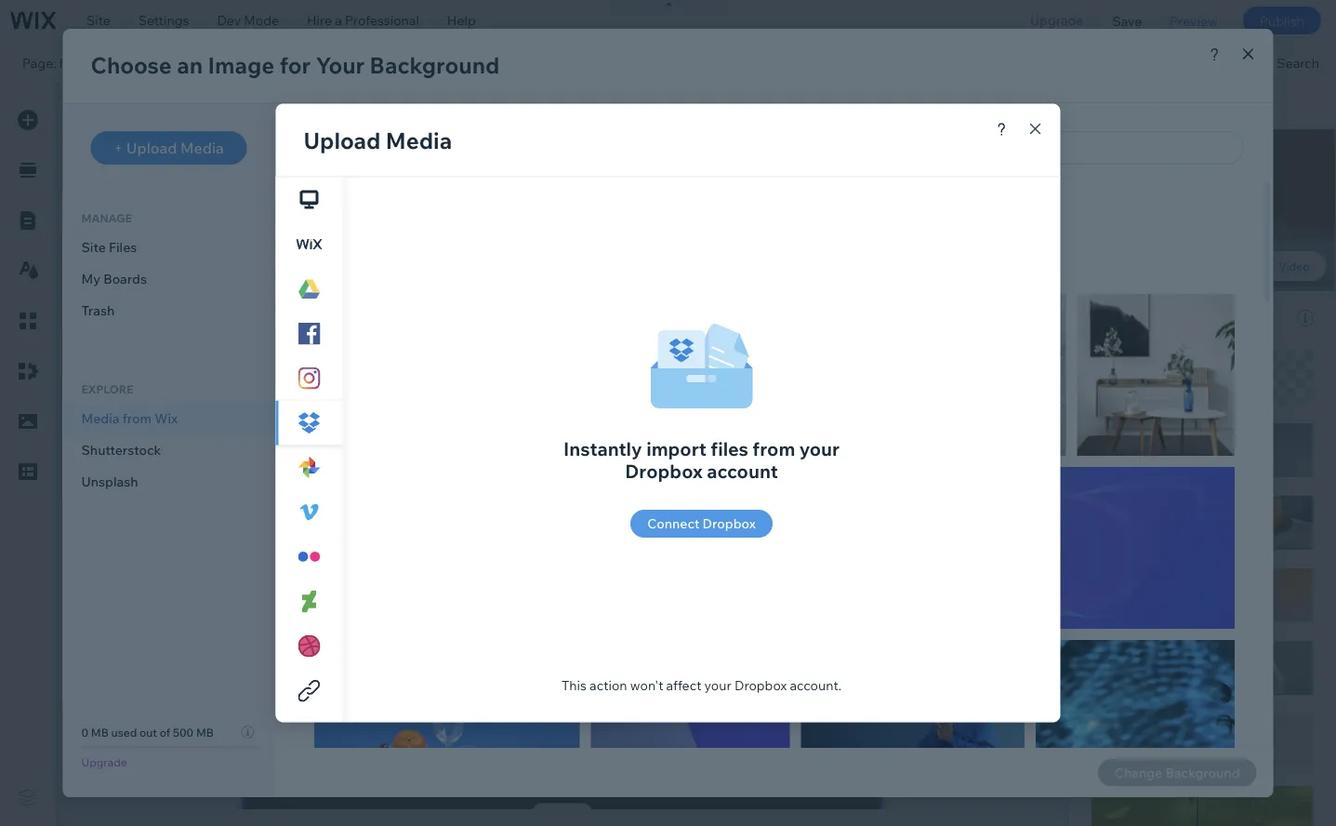 Task type: describe. For each thing, give the bounding box(es) containing it.
to
[[1172, 341, 1186, 360]]

feed!
[[1233, 341, 1271, 360]]

treats
[[1103, 434, 1146, 452]]

preview
[[1171, 12, 1219, 29]]

search
[[1278, 54, 1320, 70]]

welcome to toro's feed!
[[1103, 341, 1271, 360]]

quick
[[1091, 97, 1134, 115]]

clothes
[[1179, 434, 1232, 452]]

layout
[[1263, 145, 1305, 161]]

paragraph
[[1091, 305, 1154, 321]]

save button
[[1099, 0, 1157, 41]]

edit
[[1137, 97, 1166, 115]]

tools
[[1189, 54, 1221, 70]]

furry
[[1103, 456, 1140, 474]]

dev mode
[[217, 12, 279, 28]]

background
[[1169, 97, 1256, 115]]

mode
[[244, 12, 279, 28]]

a
[[335, 12, 342, 28]]

dev
[[217, 12, 241, 28]]

change
[[1226, 240, 1267, 254]]

search button
[[1239, 42, 1337, 83]]

section
[[1111, 97, 1166, 115]]

your inside the treats and clothes for your furry friends
[[1258, 434, 1290, 452]]



Task type: locate. For each thing, give the bounding box(es) containing it.
https://www.wix.com/mysite
[[320, 54, 490, 70]]

section background
[[1111, 97, 1256, 115]]

hire a professional
[[307, 12, 419, 28]]

professional
[[345, 12, 419, 28]]

toro's
[[1189, 341, 1230, 360]]

quick edit
[[1091, 97, 1166, 115]]

home
[[59, 54, 96, 70]]

publish button
[[1244, 7, 1322, 34]]

selected backgrounds
[[1091, 310, 1228, 326]]

connect
[[498, 54, 550, 70]]

preview button
[[1157, 0, 1233, 41]]

your left domain
[[553, 54, 580, 70]]

tools button
[[1150, 42, 1238, 83]]

domain
[[583, 54, 630, 70]]

0 horizontal spatial your
[[553, 54, 580, 70]]

friends
[[1143, 456, 1195, 474]]

and
[[1149, 434, 1176, 452]]

welcome
[[1103, 341, 1168, 360]]

settings
[[138, 12, 189, 28]]

title
[[1091, 397, 1118, 414]]

your right for
[[1258, 434, 1290, 452]]

https://www.wix.com/mysite connect your domain
[[320, 54, 630, 70]]

1 horizontal spatial your
[[1258, 434, 1290, 452]]

save
[[1113, 12, 1143, 29]]

video
[[1280, 259, 1310, 273]]

hire
[[307, 12, 332, 28]]

None text field
[[1091, 534, 1259, 567]]

your
[[553, 54, 580, 70], [1258, 434, 1290, 452]]

backgrounds
[[1148, 310, 1228, 326]]

1 vertical spatial your
[[1258, 434, 1290, 452]]

site
[[87, 12, 111, 28]]

help
[[447, 12, 476, 28]]

0 vertical spatial your
[[553, 54, 580, 70]]

publish
[[1261, 12, 1305, 29]]

for
[[1236, 434, 1255, 452]]

change button
[[1214, 236, 1279, 259]]

selected
[[1091, 310, 1145, 326]]

upgrade
[[1031, 12, 1084, 28]]

treats and clothes for your furry friends
[[1103, 434, 1290, 474]]

button
[[1091, 512, 1132, 528]]



Task type: vqa. For each thing, say whether or not it's contained in the screenshot.
events
no



